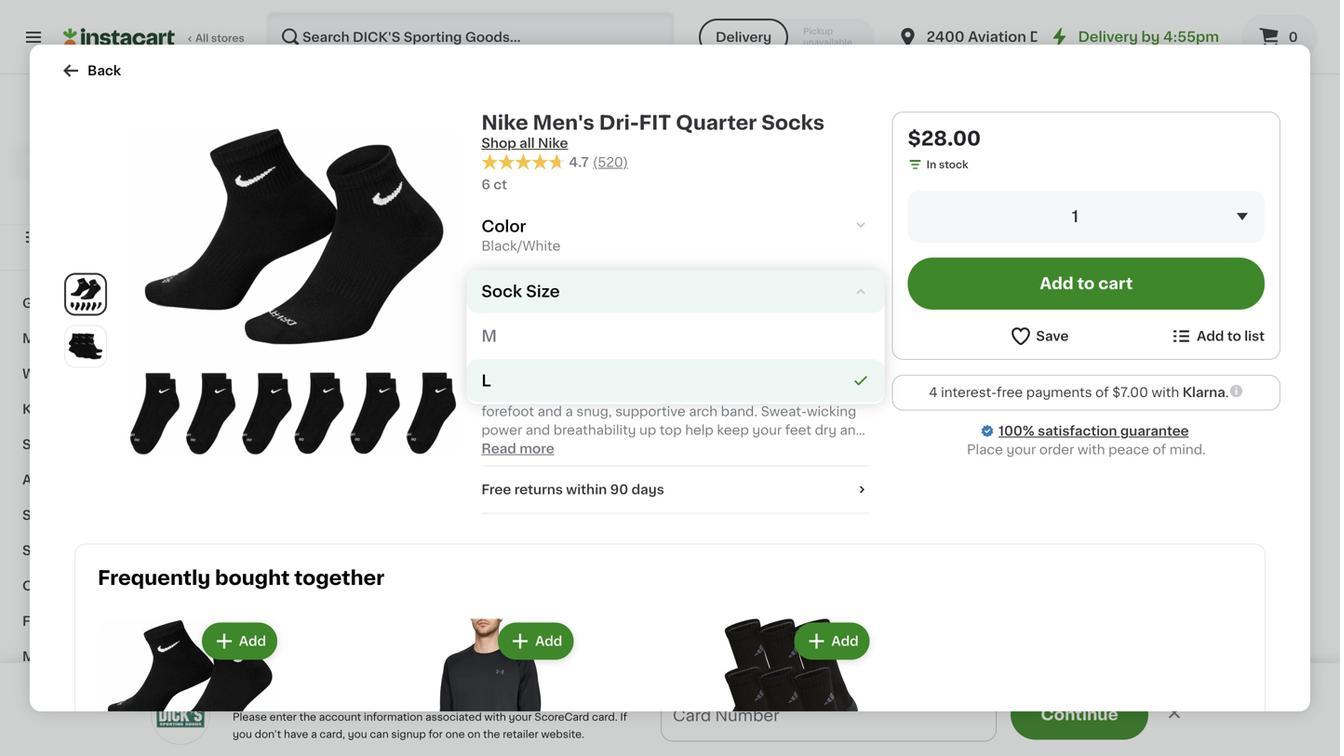 Task type: describe. For each thing, give the bounding box(es) containing it.
quest 12' x 12' straight leg canopy button
[[1145, 0, 1303, 94]]

(81)
[[867, 458, 886, 468]]

sweat-
[[761, 406, 807, 419]]

$ for adidas men's athletic crew socks
[[1149, 376, 1155, 387]]

nike for nike girls' ruffle welt ankle socks - colbalt
[[452, 400, 481, 413]]

to inside "button"
[[1227, 330, 1241, 343]]

size for sock size l
[[526, 284, 560, 300]]

save for save
[[1036, 330, 1069, 343]]

the nike everyday plus cushioned socks bring comfort to your workout with extra cushioning under the heel and forefoot and a snug, supportive arch band. sweat-wicking power and breathability up top help keep your feet dry and cool to help push you through that extra set.fit & design
[[481, 368, 865, 456]]

dri- for nike men's dri-fit quarter socks shop all nike
[[599, 113, 639, 133]]

card,
[[320, 730, 345, 740]]

read
[[481, 443, 516, 456]]

& left the health
[[75, 615, 85, 628]]

fit for nike men's dri-fit quarter socks shop all nike
[[639, 113, 671, 133]]

bedding
[[452, 531, 539, 551]]

klarna
[[1183, 386, 1226, 399]]

black/white,
[[279, 454, 347, 464]]

size for sock size
[[526, 284, 560, 300]]

chair for dick's
[[316, 47, 350, 60]]

women
[[22, 368, 74, 381]]

if
[[620, 712, 627, 723]]

and down comfort
[[811, 387, 835, 400]]

1 horizontal spatial satisfaction
[[1038, 425, 1117, 438]]

again
[[94, 194, 131, 207]]

& inside the nike everyday plus cushioned socks bring comfort to your workout with extra cushioning under the heel and forefoot and a snug, supportive arch band. sweat-wicking power and breathability up top help keep your feet dry and cool to help push you through that extra set.fit & design
[[790, 443, 801, 456]]

total for nike multiplier crew socks
[[1028, 454, 1052, 464]]

stock
[[939, 160, 968, 170]]

- inside nike girls' ruffle welt ankle socks - colbalt
[[535, 419, 541, 432]]

item carousel region containing sleeping bags & bedding
[[279, 523, 1303, 757]]

store
[[108, 161, 135, 171]]

your up retailer on the bottom
[[509, 712, 532, 723]]

1 horizontal spatial of
[[1153, 444, 1166, 457]]

kids link
[[11, 392, 226, 427]]

quarter for nike men's dri-fit quarter socks shop all nike
[[676, 113, 757, 133]]

00 for adidas men's athletic crew socks
[[1184, 376, 1198, 387]]

nike men's dri-fit quarter socks shop all nike
[[481, 113, 825, 150]]

$ 20 00 for nike
[[456, 376, 506, 395]]

socks inside nike kid's performance cushioned no-show socks - white
[[625, 437, 665, 450]]

men link
[[11, 321, 226, 356]]

prices
[[138, 161, 171, 171]]

add to cart
[[1040, 276, 1133, 292]]

x
[[1036, 28, 1046, 41]]

1 vertical spatial scorecard
[[337, 692, 410, 705]]

dry
[[815, 424, 837, 437]]

free inside "treatment tracker modal" dialog
[[538, 715, 572, 731]]

white/black, s, 2 total options
[[625, 473, 741, 498]]

up
[[640, 424, 656, 437]]

$ 9 99
[[283, 3, 319, 23]]

sports gear accessories link
[[11, 533, 226, 569]]

everyday inside the nike everyday plus cushioned socks bring comfort to your workout with extra cushioning under the heel and forefoot and a snug, supportive arch band. sweat-wicking power and breathability up top help keep your feet dry and cool to help push you through that extra set.fit & design
[[542, 368, 603, 381]]

socks inside adidas men's athletic crew socks
[[1182, 419, 1222, 432]]

1 horizontal spatial 4
[[929, 386, 938, 399]]

2 10' from the left
[[1049, 28, 1067, 41]]

plates
[[452, 47, 493, 60]]

options for nike multiplier crew socks
[[1055, 454, 1095, 464]]

x
[[1209, 28, 1216, 41]]

on inside "treatment tracker modal" dialog
[[648, 715, 669, 731]]

1 12' from the left
[[1188, 28, 1205, 41]]

1 vertical spatial (520)
[[348, 439, 376, 450]]

bring
[[754, 368, 788, 381]]

silver,
[[1223, 454, 1255, 464]]

scorecard inside everyday store prices 100% satisfaction guarantee add scorecard to save
[[77, 198, 133, 208]]

by
[[1142, 30, 1160, 44]]

goods for dick's sporting goods
[[153, 139, 197, 152]]

delivery for delivery
[[716, 31, 772, 44]]

it
[[82, 194, 91, 207]]

dick's for dick's sporting goods logo chair
[[279, 28, 326, 41]]

dick's for dick's sporting goods
[[40, 139, 88, 152]]

save button
[[1009, 325, 1069, 348]]

nike for nike multiplier crew socks
[[972, 400, 1001, 413]]

canopy inside $ 34 99 $39.99 quest canopy weight plates
[[496, 28, 547, 41]]

1 horizontal spatial free
[[997, 386, 1023, 399]]

with down 100% satisfaction guarantee
[[1078, 444, 1105, 457]]

more for 'more' button
[[1006, 718, 1034, 728]]

99 for 69
[[665, 4, 679, 14]]

& right bags
[[431, 531, 448, 551]]

black/white
[[481, 240, 561, 253]]

sleeping bags & bedding
[[279, 531, 539, 551]]

- up '(81)'
[[879, 437, 884, 450]]

quarter for nike men's dri-fit quarter socks
[[279, 419, 330, 432]]

enlarge socks nike men's dri-fit quarter socks angle_left (opens in a new tab) image
[[69, 330, 102, 363]]

your up set.fit
[[752, 424, 782, 437]]

for
[[429, 730, 443, 740]]

weight
[[551, 28, 597, 41]]

socks inside nike 3-pack everyday plus cushioned color crew socks - multicolor - l/xl
[[836, 437, 875, 450]]

men's for 20
[[1192, 400, 1230, 413]]

buy it again
[[52, 194, 131, 207]]

enter
[[270, 712, 297, 723]]

2400
[[927, 30, 965, 44]]

l, for 22
[[1008, 454, 1017, 464]]

with up enter
[[269, 692, 299, 705]]

dick's sporting goods logo image inside dick's sporting goods link
[[101, 97, 136, 132]]

quest 10' x 10' mesh screen
[[972, 28, 1106, 60]]

logo
[[279, 47, 312, 60]]

wicking
[[807, 406, 856, 419]]

cushioned inside nike kid's performance cushioned no-show socks - white
[[625, 419, 696, 432]]

1 horizontal spatial you
[[348, 730, 367, 740]]

add inside "treatment tracker modal" dialog
[[796, 715, 828, 731]]

the inside the nike everyday plus cushioned socks bring comfort to your workout with extra cushioning under the heel and forefoot and a snug, supportive arch band. sweat-wicking power and breathability up top help keep your feet dry and cool to help push you through that extra set.fit & design
[[755, 387, 776, 400]]

quest inside 24 quest oversized folding chair
[[799, 28, 839, 41]]

4 inside black/metallic silver, one size, 4 total options
[[1172, 469, 1179, 479]]

fitness & health link
[[11, 604, 226, 639]]

4.7 (520)
[[569, 156, 628, 169]]

socks inside nike multiplier crew socks
[[972, 419, 1011, 432]]

total for nike 3-pack everyday plus cushioned color crew socks - multicolor - l/xl
[[826, 488, 850, 498]]

sock size button
[[467, 271, 885, 313]]

total for nike men's dri-fit quarter socks
[[370, 454, 395, 464]]

back button
[[60, 60, 121, 82]]

breathability
[[554, 424, 636, 437]]

athletic
[[1234, 400, 1284, 413]]

white/black,
[[625, 473, 693, 483]]

account
[[319, 712, 361, 723]]

folding
[[799, 47, 847, 60]]

qualify.
[[910, 715, 968, 731]]

$ for quest quad fold cart
[[629, 4, 636, 14]]

size,
[[1145, 469, 1170, 479]]

cushioning
[[638, 387, 710, 400]]

please
[[233, 712, 267, 723]]

$ for nike men's dri-fit quarter socks
[[283, 376, 290, 387]]

sports for sports gear accessories
[[22, 544, 67, 558]]

options for nike men's dri-fit quarter socks
[[397, 454, 437, 464]]

all stores
[[195, 33, 244, 43]]

gifting link
[[11, 286, 226, 321]]

crew inside adidas men's athletic crew socks
[[1145, 419, 1179, 432]]

0 horizontal spatial you
[[233, 730, 252, 740]]

options for nike 3-pack everyday plus cushioned color crew socks - multicolor - l/xl
[[853, 488, 893, 498]]

quest quad fold cart
[[625, 28, 768, 41]]

welt
[[564, 400, 594, 413]]

quest inside $ 34 99 $39.99 quest canopy weight plates
[[452, 28, 492, 41]]

00 for nike multiplier crew socks
[[1009, 376, 1024, 387]]

website.
[[541, 730, 584, 740]]

nike 3-pack everyday plus cushioned color crew socks - multicolor - l/xl
[[799, 400, 954, 469]]

service type group
[[699, 19, 875, 56]]

socks inside the nike everyday plus cushioned socks bring comfort to your workout with extra cushioning under the heel and forefoot and a snug, supportive arch band. sweat-wicking power and breathability up top help keep your feet dry and cool to help push you through that extra set.fit & design
[[711, 368, 751, 381]]

men's for 28
[[312, 400, 350, 413]]

1 horizontal spatial dick's sporting goods logo image
[[151, 686, 210, 746]]

1 vertical spatial guarantee
[[1121, 425, 1189, 438]]

1 horizontal spatial accessories
[[106, 544, 189, 558]]

in
[[927, 160, 937, 170]]

can
[[370, 730, 389, 740]]

shop
[[481, 137, 516, 150]]

1 vertical spatial 100%
[[999, 425, 1035, 438]]

set.fit
[[746, 443, 787, 456]]

with up retailer on the bottom
[[484, 712, 506, 723]]

socks inside nike men's dri-fit quarter socks shop all nike
[[762, 113, 825, 133]]

your left (48)
[[1007, 444, 1036, 457]]

1 field
[[908, 191, 1265, 243]]

sock size l
[[481, 284, 560, 318]]

crew inside nike multiplier crew socks
[[1068, 400, 1102, 413]]

$ 22 00
[[975, 376, 1024, 395]]

to inside everyday store prices 100% satisfaction guarantee add scorecard to save
[[136, 198, 147, 208]]

2 horizontal spatial scorecard
[[535, 712, 589, 723]]

under
[[713, 387, 751, 400]]

1 vertical spatial extra
[[710, 443, 743, 456]]

delivery by 4:55pm link
[[1048, 26, 1219, 48]]

goods for dick's sporting goods logo chair
[[389, 28, 432, 41]]

all
[[519, 137, 535, 150]]

to right '5-'
[[513, 443, 527, 456]]

arch
[[689, 406, 718, 419]]

gear for sports gear accessories
[[70, 544, 103, 558]]

to up pack
[[847, 368, 861, 381]]

0 horizontal spatial the
[[299, 712, 316, 723]]

list box containing m
[[467, 313, 885, 405]]

0 horizontal spatial 28
[[290, 376, 316, 395]]

days
[[632, 484, 664, 497]]

and down "workout"
[[538, 406, 562, 419]]

guarantee inside everyday store prices 100% satisfaction guarantee add scorecard to save
[[143, 179, 197, 189]]

quest for quest quad fold cart
[[625, 28, 666, 41]]

satisfaction inside everyday store prices 100% satisfaction guarantee add scorecard to save
[[78, 179, 141, 189]]

outdoors & recreation
[[22, 580, 177, 593]]

add inside button
[[1040, 276, 1074, 292]]

socks inside nike men's dri-fit quarter socks
[[333, 419, 373, 432]]

m
[[481, 329, 497, 345]]

product group containing 22
[[972, 208, 1130, 467]]

(10)
[[694, 458, 714, 468]]

delivery button
[[699, 19, 788, 56]]

- left l/xl
[[799, 456, 804, 469]]

Card Number text field
[[662, 690, 996, 741]]

save with your scorecard card! please enter the account information associated with your scorecard card. if you don't have a card, you can signup for one on the retailer website.
[[233, 692, 627, 740]]

leg
[[1145, 47, 1169, 60]]

m link
[[467, 315, 885, 358]]

0 vertical spatial extra
[[601, 387, 635, 400]]

push
[[562, 443, 594, 456]]

nike for nike kid's performance cushioned no-show socks - white
[[625, 400, 654, 413]]

0 vertical spatial help
[[685, 424, 714, 437]]

and down pack
[[840, 424, 865, 437]]

dri- for nike men's dri-fit quarter socks
[[354, 400, 378, 413]]

black/metallic
[[1145, 454, 1221, 464]]

$ for dick's sporting goods logo chair
[[283, 4, 290, 14]]



Task type: locate. For each thing, give the bounding box(es) containing it.
2 horizontal spatial you
[[597, 443, 622, 456]]

1 00 from the left
[[318, 376, 332, 387]]

gear for sports gear
[[70, 509, 103, 522]]

1 vertical spatial free
[[538, 715, 572, 731]]

0 horizontal spatial dick's
[[40, 139, 88, 152]]

more inside button
[[1006, 718, 1034, 728]]

20 up adidas
[[1155, 376, 1182, 395]]

nike up the shop
[[481, 113, 528, 133]]

options
[[397, 454, 437, 464], [1055, 454, 1095, 464], [1208, 469, 1249, 479], [625, 488, 666, 498], [853, 488, 893, 498]]

99 right 9
[[305, 4, 319, 14]]

you down breathability
[[597, 443, 622, 456]]

$ 20 00
[[456, 376, 506, 395], [1149, 376, 1198, 395]]

total
[[370, 454, 395, 464], [1028, 454, 1052, 464], [1182, 469, 1206, 479], [717, 473, 741, 483], [826, 488, 850, 498]]

0 horizontal spatial (520)
[[348, 439, 376, 450]]

0 horizontal spatial canopy
[[496, 28, 547, 41]]

nike for nike men's dri-fit quarter socks shop all nike
[[481, 113, 528, 133]]

$ up plates at the left
[[456, 4, 463, 14]]

scorecard
[[77, 198, 133, 208], [337, 692, 410, 705], [535, 712, 589, 723]]

1 horizontal spatial fit
[[639, 113, 671, 133]]

l, right white,
[[1008, 454, 1017, 464]]

1 vertical spatial dick's sporting goods logo image
[[151, 686, 210, 746]]

frequently bought together
[[98, 569, 385, 588]]

2 20 from the left
[[1155, 376, 1182, 395]]

dri- up (520) button
[[599, 113, 639, 133]]

1 horizontal spatial goods
[[389, 28, 432, 41]]

accessories up the sports gear
[[22, 474, 105, 487]]

dick's up buy
[[40, 139, 88, 152]]

2 horizontal spatial l,
[[1008, 454, 1017, 464]]

$ inside '$ 22 00'
[[975, 376, 982, 387]]

nike up "ankle"
[[452, 400, 481, 413]]

crew down 4 interest-free payments of $7.00 with klarna .
[[1068, 400, 1102, 413]]

nike men's dri-fit quarter socks
[[279, 400, 398, 432]]

1 vertical spatial of
[[1153, 444, 1166, 457]]

1 horizontal spatial on
[[648, 715, 669, 731]]

help up white
[[685, 424, 714, 437]]

1
[[1072, 209, 1079, 225]]

nike inside nike men's dri-fit quarter socks shop all nike
[[481, 113, 528, 133]]

99 inside $ 34 99 $39.99 quest canopy weight plates
[[492, 4, 506, 14]]

$ up logo
[[283, 4, 290, 14]]

4 quest from the left
[[972, 28, 1012, 41]]

sporting for dick's sporting goods
[[91, 139, 149, 152]]

6 ct
[[481, 178, 507, 191]]

get free delivery on next 3 orders • add $10.00 to qualify.
[[504, 715, 968, 731]]

1 vertical spatial a
[[311, 730, 317, 740]]

20 for adidas
[[1155, 376, 1182, 395]]

options inside white/black, s, 2 total options
[[625, 488, 666, 498]]

color
[[481, 219, 526, 235], [904, 419, 939, 432]]

quest for quest 10' x 10' mesh screen
[[972, 28, 1012, 41]]

on
[[648, 715, 669, 731], [468, 730, 481, 740]]

you left the can
[[348, 730, 367, 740]]

00 inside '$ 22 00'
[[1009, 376, 1024, 387]]

pack
[[845, 400, 877, 413]]

0 vertical spatial 28
[[290, 376, 316, 395]]

0 vertical spatial plus
[[606, 368, 634, 381]]

(520) up black/white, l, 4 total options
[[348, 439, 376, 450]]

no-
[[700, 419, 724, 432]]

(24)
[[521, 439, 542, 450]]

close image
[[1165, 704, 1184, 723]]

24
[[809, 3, 835, 23]]

snug,
[[576, 406, 612, 419]]

0 horizontal spatial 7
[[507, 454, 514, 464]]

help down colbalt
[[530, 443, 558, 456]]

2 sports from the top
[[22, 544, 67, 558]]

options inside mineralclayroswhsprprlwht, l, 28 total options
[[853, 488, 893, 498]]

$ inside $ 34 99 $39.99 quest canopy weight plates
[[456, 4, 463, 14]]

more for more link at left bottom
[[22, 651, 57, 664]]

delivery
[[1078, 30, 1138, 44], [716, 31, 772, 44]]

fit inside nike men's dri-fit quarter socks shop all nike
[[639, 113, 671, 133]]

quest for quest 12' x 12' straight leg canopy
[[1145, 28, 1185, 41]]

instacart logo image
[[63, 26, 175, 48]]

a right have
[[311, 730, 317, 740]]

0 horizontal spatial satisfaction
[[78, 179, 141, 189]]

treatment tracker modal dialog
[[242, 690, 1340, 757]]

$39.99
[[513, 9, 560, 22]]

quarter inside nike men's dri-fit quarter socks
[[279, 419, 330, 432]]

1 vertical spatial plus
[[799, 419, 826, 432]]

dri- inside nike men's dri-fit quarter socks
[[354, 400, 378, 413]]

None search field
[[266, 11, 675, 63]]

2 horizontal spatial 4
[[1172, 469, 1179, 479]]

$ inside "$ 69 99"
[[629, 4, 636, 14]]

everyday inside nike 3-pack everyday plus cushioned color crew socks - multicolor - l/xl
[[880, 400, 941, 413]]

100% down multiplier
[[999, 425, 1035, 438]]

nike for nike 3-pack everyday plus cushioned color crew socks - multicolor - l/xl
[[799, 400, 828, 413]]

1 horizontal spatial quarter
[[676, 113, 757, 133]]

0 horizontal spatial goods
[[153, 139, 197, 152]]

gifting
[[22, 297, 69, 310]]

0 horizontal spatial dick's sporting goods logo image
[[101, 97, 136, 132]]

0 vertical spatial fit
[[639, 113, 671, 133]]

save inside save with your scorecard card! please enter the account information associated with your scorecard card. if you don't have a card, you can signup for one on the retailer website.
[[233, 692, 266, 705]]

1 horizontal spatial dri-
[[599, 113, 639, 133]]

your up account
[[302, 692, 334, 705]]

0 horizontal spatial extra
[[601, 387, 635, 400]]

nike inside nike 3-pack everyday plus cushioned color crew socks - multicolor - l/xl
[[799, 400, 828, 413]]

0 vertical spatial sports
[[22, 509, 67, 522]]

1 horizontal spatial scorecard
[[337, 692, 410, 705]]

quest up leg
[[1145, 28, 1185, 41]]

chair for 24
[[850, 47, 885, 60]]

1 horizontal spatial the
[[483, 730, 500, 740]]

& down sports gear accessories
[[90, 580, 100, 593]]

with inside the nike everyday plus cushioned socks bring comfort to your workout with extra cushioning under the heel and forefoot and a snug, supportive arch band. sweat-wicking power and breathability up top help keep your feet dry and cool to help push you through that extra set.fit & design
[[571, 387, 598, 400]]

0 horizontal spatial 4
[[361, 454, 368, 464]]

everyday up welt at the left of page
[[542, 368, 603, 381]]

options down mineralclayroswhsprprlwht,
[[853, 488, 893, 498]]

quest up folding
[[799, 28, 839, 41]]

total inside white/black, s, 2 total options
[[717, 473, 741, 483]]

0 vertical spatial goods
[[389, 28, 432, 41]]

interest-
[[941, 386, 997, 399]]

0 horizontal spatial 99
[[305, 4, 319, 14]]

plus
[[606, 368, 634, 381], [799, 419, 826, 432]]

size inside sock size l
[[526, 284, 560, 300]]

dick's sporting goods logo chair
[[279, 28, 432, 60]]

1 horizontal spatial guarantee
[[1121, 425, 1189, 438]]

7 for 22
[[1020, 454, 1025, 464]]

nike inside nike men's dri-fit quarter socks
[[279, 400, 308, 413]]

1 gear from the top
[[70, 509, 103, 522]]

1 sports from the top
[[22, 509, 67, 522]]

1 vertical spatial everyday
[[542, 368, 603, 381]]

sports up the outdoors
[[22, 544, 67, 558]]

to inside "treatment tracker modal" dialog
[[890, 715, 906, 731]]

colbalt, 5-7
[[452, 454, 514, 464]]

quarter up black/white,
[[279, 419, 330, 432]]

enlarge socks nike men's dri-fit quarter socks hero (opens in a new tab) image
[[69, 278, 102, 311]]

0 horizontal spatial $ 20 00
[[456, 376, 506, 395]]

2 item carousel region from the top
[[279, 523, 1303, 757]]

quest inside quest 12' x 12' straight leg canopy
[[1145, 28, 1185, 41]]

save
[[149, 198, 173, 208]]

2 horizontal spatial men's
[[1192, 400, 1230, 413]]

socks inside nike girls' ruffle welt ankle socks - colbalt
[[492, 419, 531, 432]]

gear up sports gear accessories
[[70, 509, 103, 522]]

men's down $ 28 00
[[312, 400, 350, 413]]

sporting for dick's sporting goods logo chair
[[329, 28, 385, 41]]

everyday store prices link
[[56, 158, 182, 173]]

4:55pm
[[1163, 30, 1219, 44]]

satisfaction up again
[[78, 179, 141, 189]]

0 vertical spatial gear
[[70, 509, 103, 522]]

dick's
[[279, 28, 326, 41], [40, 139, 88, 152]]

chair right logo
[[316, 47, 350, 60]]

goods inside dick's sporting goods logo chair
[[389, 28, 432, 41]]

00
[[318, 376, 332, 387], [491, 376, 506, 387], [836, 376, 851, 387], [1009, 376, 1024, 387], [1184, 376, 1198, 387]]

0 vertical spatial dri-
[[599, 113, 639, 133]]

guarantee down adidas
[[1121, 425, 1189, 438]]

& down feet
[[790, 443, 801, 456]]

$ 20 00 for adidas
[[1149, 376, 1198, 395]]

1 horizontal spatial 12'
[[1219, 28, 1236, 41]]

100% up buy
[[48, 179, 76, 189]]

1 7 from the left
[[507, 454, 514, 464]]

add button
[[360, 213, 432, 247], [1226, 213, 1297, 247], [706, 595, 778, 629], [1226, 595, 1297, 629], [204, 625, 275, 659], [500, 625, 572, 659], [796, 625, 868, 659]]

free right "get" at the left bottom
[[538, 715, 572, 731]]

read more
[[481, 443, 554, 456]]

$34.99 original price: $39.99 element
[[452, 1, 611, 25]]

more left continue at the bottom right of page
[[1006, 718, 1034, 728]]

1 vertical spatial sports
[[22, 544, 67, 558]]

quest inside quest 10' x 10' mesh screen
[[972, 28, 1012, 41]]

the down bring
[[755, 387, 776, 400]]

to
[[136, 198, 147, 208], [1077, 276, 1095, 292], [1227, 330, 1241, 343], [847, 368, 861, 381], [513, 443, 527, 456], [890, 715, 906, 731]]

l inside sock size l
[[481, 305, 489, 318]]

99 right 34
[[492, 4, 506, 14]]

0 horizontal spatial 10'
[[1015, 28, 1033, 41]]

20 up girls'
[[463, 376, 489, 395]]

men's inside nike men's dri-fit quarter socks
[[312, 400, 350, 413]]

add inside "button"
[[1197, 330, 1224, 343]]

3 quest from the left
[[799, 28, 839, 41]]

delivery for delivery by 4:55pm
[[1078, 30, 1138, 44]]

l, right black/white,
[[349, 454, 358, 464]]

00 inside $ 28 00
[[318, 376, 332, 387]]

10' left x
[[1015, 28, 1033, 41]]

and up (24)
[[526, 424, 550, 437]]

place
[[967, 444, 1003, 457]]

2
[[708, 473, 714, 483]]

satisfaction up place your order with peace of mind.
[[1038, 425, 1117, 438]]

00 up 3-
[[836, 376, 851, 387]]

20
[[463, 376, 489, 395], [1155, 376, 1182, 395]]

extra down the keep
[[710, 443, 743, 456]]

$ up nike multiplier crew socks
[[975, 376, 982, 387]]

99 for 34
[[492, 4, 506, 14]]

kids
[[22, 403, 52, 416]]

3 00 from the left
[[836, 376, 851, 387]]

save up please
[[233, 692, 266, 705]]

1 horizontal spatial chair
[[850, 47, 885, 60]]

2 chair from the left
[[850, 47, 885, 60]]

dri- up black/white, l, 4 total options
[[354, 400, 378, 413]]

5 quest from the left
[[1145, 28, 1185, 41]]

save inside button
[[1036, 330, 1069, 343]]

1 horizontal spatial everyday
[[542, 368, 603, 381]]

band.
[[721, 406, 758, 419]]

nike
[[538, 137, 568, 150]]

you down please
[[233, 730, 252, 740]]

5-
[[496, 454, 507, 464]]

0 vertical spatial dick's
[[279, 28, 326, 41]]

payments
[[1026, 386, 1092, 399]]

12' left x at the top right of the page
[[1188, 28, 1205, 41]]

1 99 from the left
[[305, 4, 319, 14]]

1 quest from the left
[[452, 28, 492, 41]]

power
[[481, 424, 522, 437]]

men's up nike
[[533, 113, 595, 133]]

cushioned down "supportive"
[[625, 419, 696, 432]]

1 horizontal spatial sporting
[[329, 28, 385, 41]]

00 up adidas
[[1184, 376, 1198, 387]]

$ inside $ 9 99
[[283, 4, 290, 14]]

delivery by 4:55pm
[[1078, 30, 1219, 44]]

0 vertical spatial of
[[1096, 386, 1109, 399]]

1 $ 20 00 from the left
[[456, 376, 506, 395]]

options down (48)
[[1055, 454, 1095, 464]]

sock size
[[481, 284, 560, 300]]

everyday inside everyday store prices 100% satisfaction guarantee add scorecard to save
[[56, 161, 105, 171]]

cushioned down pack
[[830, 419, 900, 432]]

l inside l link
[[481, 373, 491, 389]]

dick's sporting goods logo image left please
[[151, 686, 210, 746]]

4 00 from the left
[[1009, 376, 1024, 387]]

nike inside nike kid's performance cushioned no-show socks - white
[[625, 400, 654, 413]]

socks nike men's dri-fit quarter socks hero image
[[127, 127, 459, 459]]

item carousel region containing socks
[[279, 141, 1303, 508]]

ruffle
[[521, 400, 561, 413]]

1 20 from the left
[[463, 376, 489, 395]]

0 horizontal spatial plus
[[606, 368, 634, 381]]

7 for 20
[[507, 454, 514, 464]]

0 horizontal spatial men's
[[312, 400, 350, 413]]

canopy inside quest 12' x 12' straight leg canopy
[[1173, 47, 1224, 60]]

sock inside button
[[481, 284, 522, 300]]

1 horizontal spatial 20
[[1155, 376, 1182, 395]]

0 horizontal spatial everyday
[[56, 161, 105, 171]]

nike inside the nike everyday plus cushioned socks bring comfort to your workout with extra cushioning under the heel and forefoot and a snug, supportive arch band. sweat-wicking power and breathability up top help keep your feet dry and cool to help push you through that extra set.fit & design
[[509, 368, 538, 381]]

on right one
[[468, 730, 481, 740]]

0 horizontal spatial free
[[538, 715, 572, 731]]

size inside button
[[526, 284, 560, 300]]

0 vertical spatial satisfaction
[[78, 179, 141, 189]]

with up adidas
[[1152, 386, 1179, 399]]

2 vertical spatial everyday
[[880, 400, 941, 413]]

00 right 22
[[1009, 376, 1024, 387]]

mind.
[[1170, 444, 1206, 457]]

the
[[481, 368, 506, 381]]

2 12' from the left
[[1219, 28, 1236, 41]]

2 quest from the left
[[625, 28, 666, 41]]

bags
[[375, 531, 426, 551]]

l up m
[[481, 305, 489, 318]]

design
[[804, 443, 850, 456]]

1 vertical spatial gear
[[70, 544, 103, 558]]

1 horizontal spatial 99
[[492, 4, 506, 14]]

product group containing 28
[[279, 208, 437, 467]]

retailer
[[503, 730, 539, 740]]

total inside mineralclayroswhsprprlwht, l, 28 total options
[[826, 488, 850, 498]]

cushioned inside nike 3-pack everyday plus cushioned color crew socks - multicolor - l/xl
[[830, 419, 900, 432]]

sports gear
[[22, 509, 103, 522]]

heel
[[780, 387, 807, 400]]

a inside save with your scorecard card! please enter the account information associated with your scorecard card. if you don't have a card, you can signup for one on the retailer website.
[[311, 730, 317, 740]]

with up welt at the left of page
[[571, 387, 598, 400]]

1 horizontal spatial more
[[1006, 718, 1034, 728]]

1 vertical spatial 4
[[361, 454, 368, 464]]

l
[[481, 305, 489, 318], [481, 373, 491, 389]]

keep
[[717, 424, 749, 437]]

free
[[997, 386, 1023, 399], [538, 715, 572, 731]]

fit for nike men's dri-fit quarter socks
[[378, 400, 398, 413]]

0 vertical spatial sporting
[[329, 28, 385, 41]]

outdoors & recreation link
[[11, 569, 226, 604]]

1 item carousel region from the top
[[279, 141, 1303, 508]]

$
[[283, 4, 290, 14], [456, 4, 463, 14], [629, 4, 636, 14], [283, 376, 290, 387], [456, 376, 463, 387], [975, 376, 982, 387], [1149, 376, 1155, 387]]

quest up plates at the left
[[452, 28, 492, 41]]

screen
[[972, 47, 1018, 60]]

item carousel region
[[279, 141, 1303, 508], [279, 523, 1303, 757]]

total right 2
[[717, 473, 741, 483]]

on inside save with your scorecard card! please enter the account information associated with your scorecard card. if you don't have a card, you can signup for one on the retailer website.
[[468, 730, 481, 740]]

dick's up logo
[[279, 28, 326, 41]]

4 down black/metallic
[[1172, 469, 1179, 479]]

12'
[[1188, 28, 1205, 41], [1219, 28, 1236, 41]]

women link
[[11, 356, 226, 392]]

dri-
[[599, 113, 639, 133], [354, 400, 378, 413]]

crew inside nike 3-pack everyday plus cushioned color crew socks - multicolor - l/xl
[[799, 437, 832, 450]]

1 vertical spatial accessories
[[106, 544, 189, 558]]

help
[[685, 424, 714, 437], [530, 443, 558, 456]]

99 inside $ 9 99
[[305, 4, 319, 14]]

(520) right "4.7"
[[593, 156, 628, 169]]

0 horizontal spatial fit
[[378, 400, 398, 413]]

quest down 69 in the top of the page
[[625, 28, 666, 41]]

dick's sporting goods logo image
[[101, 97, 136, 132], [151, 686, 210, 746]]

3 99 from the left
[[665, 4, 679, 14]]

0 vertical spatial dick's sporting goods logo image
[[101, 97, 136, 132]]

plus down the wicking
[[799, 419, 826, 432]]

quarter inside nike men's dri-fit quarter socks shop all nike
[[676, 113, 757, 133]]

$129.99 element
[[1145, 1, 1303, 25]]

2 gear from the top
[[70, 544, 103, 558]]

s,
[[695, 473, 705, 483]]

90
[[610, 484, 628, 497]]

1 horizontal spatial dick's
[[279, 28, 326, 41]]

options inside black/metallic silver, one size, 4 total options
[[1208, 469, 1249, 479]]

sock for sock size l
[[481, 284, 522, 300]]

1 horizontal spatial delivery
[[1078, 30, 1138, 44]]

1 horizontal spatial (520)
[[593, 156, 628, 169]]

$28.00
[[908, 129, 981, 148]]

dick's inside dick's sporting goods logo chair
[[279, 28, 326, 41]]

$ for nike multiplier crew socks
[[975, 376, 982, 387]]

2 7 from the left
[[1020, 454, 1025, 464]]

2 $ 20 00 from the left
[[1149, 376, 1198, 395]]

quarter down 'fold'
[[676, 113, 757, 133]]

1 horizontal spatial extra
[[710, 443, 743, 456]]

a up colbalt
[[565, 406, 573, 419]]

list box
[[467, 313, 885, 405]]

2 00 from the left
[[491, 376, 506, 387]]

0 vertical spatial l
[[481, 305, 489, 318]]

12' right x at the top right of the page
[[1219, 28, 1236, 41]]

plus inside the nike everyday plus cushioned socks bring comfort to your workout with extra cushioning under the heel and forefoot and a snug, supportive arch band. sweat-wicking power and breathability up top help keep your feet dry and cool to help push you through that extra set.fit & design
[[606, 368, 634, 381]]

$ 34 99 $39.99 quest canopy weight plates
[[452, 3, 597, 60]]

20 for nike
[[463, 376, 489, 395]]

sports for sports gear
[[22, 509, 67, 522]]

place your order with peace of mind.
[[967, 444, 1206, 457]]

0 horizontal spatial save
[[233, 692, 266, 705]]

0 horizontal spatial delivery
[[716, 31, 772, 44]]

1 horizontal spatial 28
[[810, 488, 824, 498]]

0 horizontal spatial chair
[[316, 47, 350, 60]]

$ up nike men's dri-fit quarter socks
[[283, 376, 290, 387]]

(520)
[[593, 156, 628, 169], [348, 439, 376, 450]]

mesh
[[1070, 28, 1106, 41]]

l, inside mineralclayroswhsprprlwht, l, 28 total options
[[799, 488, 808, 498]]

total down nike men's dri-fit quarter socks
[[370, 454, 395, 464]]

product group
[[279, 208, 437, 467], [452, 208, 611, 467], [799, 208, 957, 500], [972, 208, 1130, 467], [1145, 208, 1303, 482], [452, 590, 611, 757], [625, 590, 784, 757], [1145, 590, 1303, 757], [98, 620, 281, 757], [394, 620, 577, 757], [690, 620, 874, 757]]

gear up the outdoors & recreation
[[70, 544, 103, 558]]

product group containing nike 3-pack everyday plus cushioned color crew socks - multicolor - l/xl
[[799, 208, 957, 500]]

fitness
[[22, 615, 71, 628]]

black/white, l, 4 total options
[[279, 454, 437, 464]]

have
[[284, 730, 308, 740]]

nike down interest-
[[972, 400, 1001, 413]]

a inside the nike everyday plus cushioned socks bring comfort to your workout with extra cushioning under the heel and forefoot and a snug, supportive arch band. sweat-wicking power and breathability up top help keep your feet dry and cool to help push you through that extra set.fit & design
[[565, 406, 573, 419]]

one
[[1257, 454, 1279, 464]]

dri- inside nike men's dri-fit quarter socks shop all nike
[[599, 113, 639, 133]]

color inside color black/white
[[481, 219, 526, 235]]

save for save with your scorecard card! please enter the account information associated with your scorecard card. if you don't have a card, you can signup for one on the retailer website.
[[233, 692, 266, 705]]

0 vertical spatial canopy
[[496, 28, 547, 41]]

color up "black/white"
[[481, 219, 526, 235]]

1 vertical spatial dick's
[[40, 139, 88, 152]]

0 horizontal spatial guarantee
[[143, 179, 197, 189]]

2 99 from the left
[[492, 4, 506, 14]]

men's inside adidas men's athletic crew socks
[[1192, 400, 1230, 413]]

1 horizontal spatial canopy
[[1173, 47, 1224, 60]]

★★★★★
[[481, 154, 565, 170], [481, 154, 565, 170], [279, 437, 344, 450], [279, 437, 344, 450], [452, 437, 517, 450], [452, 437, 517, 450], [972, 437, 1037, 450], [972, 437, 1037, 450], [1145, 437, 1210, 450], [1145, 437, 1210, 450], [625, 455, 691, 468], [625, 455, 691, 468], [799, 455, 864, 468], [799, 455, 864, 468]]

2 vertical spatial crew
[[799, 437, 832, 450]]

show
[[724, 419, 760, 432]]

1 10' from the left
[[1015, 28, 1033, 41]]

hydration
[[22, 721, 90, 734]]

0 horizontal spatial help
[[530, 443, 558, 456]]

1 vertical spatial dri-
[[354, 400, 378, 413]]

$ 20 00 up girls'
[[456, 376, 506, 395]]

your up girls'
[[481, 387, 511, 400]]

chair inside 24 quest oversized folding chair
[[850, 47, 885, 60]]

more inside more link
[[22, 651, 57, 664]]

sock inside sock size l
[[481, 284, 522, 300]]

plus inside nike 3-pack everyday plus cushioned color crew socks - multicolor - l/xl
[[799, 419, 826, 432]]

nike for nike men's dri-fit quarter socks
[[279, 400, 308, 413]]

size
[[526, 284, 560, 300], [526, 284, 560, 300]]

to right $10.00
[[890, 715, 906, 731]]

cushioned inside the nike everyday plus cushioned socks bring comfort to your workout with extra cushioning under the heel and forefoot and a snug, supportive arch band. sweat-wicking power and breathability up top help keep your feet dry and cool to help push you through that extra set.fit & design
[[637, 368, 708, 381]]

4
[[929, 386, 938, 399], [361, 454, 368, 464], [1172, 469, 1179, 479]]

0 horizontal spatial a
[[311, 730, 317, 740]]

2 vertical spatial the
[[483, 730, 500, 740]]

28 inside mineralclayroswhsprprlwht, l, 28 total options
[[810, 488, 824, 498]]

00 for nike girls' ruffle welt ankle socks - colbalt
[[491, 376, 506, 387]]

$ 20 00 up adidas
[[1149, 376, 1198, 395]]

nike up "workout"
[[509, 368, 538, 381]]

2 l from the top
[[481, 373, 491, 389]]

to inside button
[[1077, 276, 1095, 292]]

1 horizontal spatial help
[[685, 424, 714, 437]]

- inside nike kid's performance cushioned no-show socks - white
[[668, 437, 674, 450]]

$39.99 element
[[972, 1, 1130, 25]]

nike inside nike multiplier crew socks
[[972, 400, 1001, 413]]

$ left the
[[456, 376, 463, 387]]

men's down klarna
[[1192, 400, 1230, 413]]

$ right the $7.00
[[1149, 376, 1155, 387]]

information
[[364, 712, 423, 723]]

1 horizontal spatial save
[[1036, 330, 1069, 343]]

sports up sports gear accessories
[[22, 509, 67, 522]]

$ inside $ 28 00
[[283, 376, 290, 387]]

4 down nike men's dri-fit quarter socks
[[361, 454, 368, 464]]

00 for nike men's dri-fit quarter socks
[[318, 376, 332, 387]]

1 vertical spatial color
[[904, 419, 939, 432]]

read more button
[[481, 440, 554, 459]]

0 vertical spatial guarantee
[[143, 179, 197, 189]]

1 l from the top
[[481, 305, 489, 318]]

cart
[[1098, 276, 1133, 292]]

2 horizontal spatial everyday
[[880, 400, 941, 413]]

the up have
[[299, 712, 316, 723]]

00 up girls'
[[491, 376, 506, 387]]

nike inside nike girls' ruffle welt ankle socks - colbalt
[[452, 400, 481, 413]]

$ for nike girls' ruffle welt ankle socks - colbalt
[[456, 376, 463, 387]]

the left retailer on the bottom
[[483, 730, 500, 740]]

0 horizontal spatial of
[[1096, 386, 1109, 399]]

sports gear link
[[11, 498, 226, 533]]

add inside everyday store prices 100% satisfaction guarantee add scorecard to save
[[53, 198, 74, 208]]

2 vertical spatial scorecard
[[535, 712, 589, 723]]

0 horizontal spatial crew
[[799, 437, 832, 450]]

straight
[[1240, 28, 1291, 41]]

1 vertical spatial fit
[[378, 400, 398, 413]]

l, for 28
[[349, 454, 358, 464]]

men's inside nike men's dri-fit quarter socks shop all nike
[[533, 113, 595, 133]]

5 00 from the left
[[1184, 376, 1198, 387]]

1 horizontal spatial crew
[[1068, 400, 1102, 413]]

options down silver, at bottom
[[1208, 469, 1249, 479]]

99 for 9
[[305, 4, 319, 14]]

sock for sock size
[[481, 284, 522, 300]]

sock
[[481, 284, 522, 300], [481, 284, 522, 300]]

guarantee up save
[[143, 179, 197, 189]]

you inside the nike everyday plus cushioned socks bring comfort to your workout with extra cushioning under the heel and forefoot and a snug, supportive arch band. sweat-wicking power and breathability up top help keep your feet dry and cool to help push you through that extra set.fit & design
[[597, 443, 622, 456]]

extra up snug,
[[601, 387, 635, 400]]

sales link
[[11, 675, 226, 710]]

multiplier
[[1004, 400, 1065, 413]]

delivery inside button
[[716, 31, 772, 44]]

1 chair from the left
[[316, 47, 350, 60]]

99 right 69 in the top of the page
[[665, 4, 679, 14]]

$10.00
[[832, 715, 886, 731]]

color inside nike 3-pack everyday plus cushioned color crew socks - multicolor - l/xl
[[904, 419, 939, 432]]

0 horizontal spatial accessories
[[22, 474, 105, 487]]

quest 10' x 10' mesh screen button
[[972, 0, 1130, 94]]

on left next
[[648, 715, 669, 731]]

1 horizontal spatial 10'
[[1049, 28, 1067, 41]]

100% inside everyday store prices 100% satisfaction guarantee add scorecard to save
[[48, 179, 76, 189]]

fit inside nike men's dri-fit quarter socks
[[378, 400, 398, 413]]

1 vertical spatial help
[[530, 443, 558, 456]]

1 vertical spatial l
[[481, 373, 491, 389]]

99 inside "$ 69 99"
[[665, 4, 679, 14]]

recreation
[[104, 580, 177, 593]]

of
[[1096, 386, 1109, 399], [1153, 444, 1166, 457]]

total inside black/metallic silver, one size, 4 total options
[[1182, 469, 1206, 479]]

1 vertical spatial canopy
[[1173, 47, 1224, 60]]



Task type: vqa. For each thing, say whether or not it's contained in the screenshot.
signup
yes



